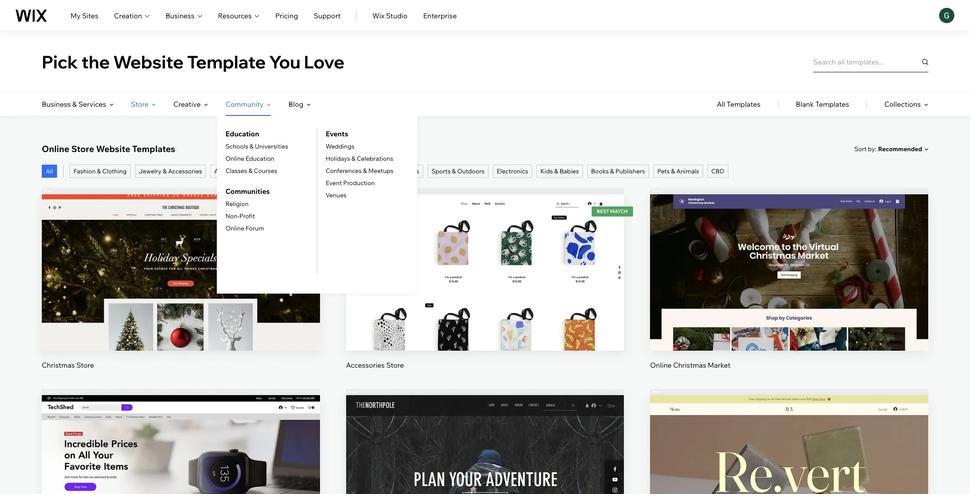 Task type: vqa. For each thing, say whether or not it's contained in the screenshot.
Templates within "link"
yes



Task type: locate. For each thing, give the bounding box(es) containing it.
education down schools & universities "link"
[[246, 155, 275, 163]]

edit for online store website templates - online christmas market image
[[783, 255, 796, 264]]

0 vertical spatial education
[[226, 129, 259, 138]]

edit button for online store website templates - christmas store image
[[160, 249, 202, 270]]

electronics link
[[493, 165, 532, 178]]

community
[[226, 100, 264, 108]]

1 view from the left
[[173, 285, 189, 293]]

& right books
[[610, 167, 614, 175]]

christmas
[[42, 361, 75, 370], [674, 361, 707, 370]]

creation
[[114, 11, 142, 20]]

& for fashion & clothing
[[97, 167, 101, 175]]

recommended
[[879, 145, 923, 153]]

& for jewelry & accessories
[[163, 167, 167, 175]]

collections
[[885, 100, 921, 108]]

resources button
[[218, 10, 260, 21]]

cbd
[[712, 167, 725, 175]]

publishers
[[616, 167, 646, 175]]

communities religion non-profit online forum
[[226, 187, 270, 232]]

kids
[[541, 167, 553, 175]]

education up schools
[[226, 129, 259, 138]]

store inside categories by subject element
[[131, 100, 149, 108]]

home & decor link
[[259, 165, 308, 178]]

by:
[[869, 145, 877, 153]]

you
[[269, 51, 301, 73]]

1 horizontal spatial templates
[[727, 100, 761, 108]]

0 horizontal spatial christmas
[[42, 361, 75, 370]]

view inside online christmas market group
[[782, 285, 798, 293]]

non-profit link
[[226, 212, 255, 220]]

religion
[[226, 200, 249, 208]]

profile image image
[[940, 8, 955, 23]]

& right fashion
[[97, 167, 101, 175]]

event production link
[[326, 179, 375, 187]]

1 vertical spatial accessories
[[346, 361, 385, 370]]

the
[[81, 51, 110, 73]]

2 view button from the left
[[769, 279, 810, 300]]

store inside group
[[76, 361, 94, 370]]

& right food
[[396, 167, 400, 175]]

online christmas market group
[[651, 188, 929, 370]]

& for business & services
[[72, 100, 77, 108]]

& for food & drinks
[[396, 167, 400, 175]]

communities
[[226, 187, 270, 196]]

0 vertical spatial business
[[166, 11, 195, 20]]

store inside group
[[387, 361, 404, 370]]

generic categories element
[[717, 92, 929, 116]]

& down holidays & celebrations link
[[363, 167, 367, 175]]

0 vertical spatial website
[[113, 51, 184, 73]]

templates for blank templates
[[816, 100, 850, 108]]

1 horizontal spatial view
[[782, 285, 798, 293]]

business for business & services
[[42, 100, 71, 108]]

babies
[[560, 167, 579, 175]]

event
[[326, 179, 342, 187]]

sort by:
[[855, 145, 877, 153]]

support
[[314, 11, 341, 20]]

crafts
[[233, 167, 250, 175]]

classes & courses link
[[226, 167, 277, 175]]

1 vertical spatial website
[[96, 143, 130, 154]]

accessories store group
[[346, 188, 624, 370]]

1 vertical spatial business
[[42, 100, 71, 108]]

edit button for online store website templates - home goods store image
[[769, 450, 810, 471]]

0 horizontal spatial business
[[42, 100, 71, 108]]

christmas store
[[42, 361, 94, 370]]

store
[[131, 100, 149, 108], [71, 143, 94, 154], [76, 361, 94, 370], [387, 361, 404, 370]]

education
[[226, 129, 259, 138], [246, 155, 275, 163]]

1 horizontal spatial view button
[[769, 279, 810, 300]]

view button inside online christmas market group
[[769, 279, 810, 300]]

templates inside all templates link
[[727, 100, 761, 108]]

wix studio
[[373, 11, 408, 20]]

1 horizontal spatial business
[[166, 11, 195, 20]]

events weddings holidays & celebrations conferences & meetups event production venues
[[326, 129, 394, 199]]

edit for online store website templates - home goods store image
[[783, 456, 796, 465]]

pricing link
[[275, 10, 298, 21]]

home
[[263, 167, 280, 175]]

1 vertical spatial all
[[46, 167, 53, 175]]

view button for christmas store
[[160, 279, 202, 300]]

wellness
[[343, 167, 368, 175]]

view for christmas store
[[173, 285, 189, 293]]

0 horizontal spatial view button
[[160, 279, 202, 300]]

None search field
[[814, 51, 929, 72]]

business button
[[166, 10, 202, 21]]

template
[[187, 51, 266, 73]]

forum
[[246, 224, 264, 232]]

enterprise link
[[423, 10, 457, 21]]

0 vertical spatial all
[[717, 100, 726, 108]]

beauty
[[316, 167, 336, 175]]

business for business
[[166, 11, 195, 20]]

accessories
[[168, 167, 202, 175], [346, 361, 385, 370]]

all templates
[[717, 100, 761, 108]]

& right arts
[[228, 167, 232, 175]]

& right sports
[[452, 167, 456, 175]]

food & drinks
[[380, 167, 420, 175]]

& down holidays
[[337, 167, 341, 175]]

& right the jewelry
[[163, 167, 167, 175]]

creative
[[174, 100, 201, 108]]

view button inside christmas store group
[[160, 279, 202, 300]]

holidays & celebrations link
[[326, 155, 393, 163]]

& left decor
[[281, 167, 285, 175]]

edit button
[[160, 249, 202, 270], [769, 249, 810, 270], [160, 450, 202, 471], [465, 450, 506, 471], [769, 450, 810, 471]]

templates inside blank templates "link"
[[816, 100, 850, 108]]

0 horizontal spatial view
[[173, 285, 189, 293]]

online store website templates - christmas store image
[[42, 194, 320, 351]]

templates for all templates
[[727, 100, 761, 108]]

view inside christmas store group
[[173, 285, 189, 293]]

business
[[166, 11, 195, 20], [42, 100, 71, 108]]

edit
[[174, 255, 187, 264], [783, 255, 796, 264], [174, 456, 187, 465], [479, 456, 492, 465], [783, 456, 796, 465]]

pets & animals link
[[654, 165, 703, 178]]

1 horizontal spatial christmas
[[674, 361, 707, 370]]

edit button inside online christmas market group
[[769, 249, 810, 270]]

& for home & decor
[[281, 167, 285, 175]]

2 view from the left
[[782, 285, 798, 293]]

& left services
[[72, 100, 77, 108]]

edit for online store website templates - backpack store image
[[479, 456, 492, 465]]

online store website templates - accessories store image
[[346, 194, 624, 351]]

meetups
[[369, 167, 394, 175]]

1 horizontal spatial all
[[717, 100, 726, 108]]

all for all
[[46, 167, 53, 175]]

& up the wellness
[[352, 155, 356, 163]]

2 horizontal spatial templates
[[816, 100, 850, 108]]

pick the website template you love
[[42, 51, 345, 73]]

edit for online store website templates - electronics store image
[[174, 456, 187, 465]]

1 view button from the left
[[160, 279, 202, 300]]

blank templates
[[796, 100, 850, 108]]

website
[[113, 51, 184, 73], [96, 143, 130, 154]]

view button for online christmas market
[[769, 279, 810, 300]]

online inside online christmas market group
[[651, 361, 672, 370]]

arts
[[214, 167, 226, 175]]

outdoors
[[458, 167, 485, 175]]

& right kids
[[555, 167, 559, 175]]

edit inside online christmas market group
[[783, 255, 796, 264]]

& up the online education link
[[250, 142, 254, 150]]

online inside education schools & universities online education classes & courses
[[226, 155, 244, 163]]

0 vertical spatial accessories
[[168, 167, 202, 175]]

edit inside christmas store group
[[174, 255, 187, 264]]

beauty & wellness link
[[312, 165, 372, 178]]

clothing
[[102, 167, 127, 175]]

all inside generic categories element
[[717, 100, 726, 108]]

beauty & wellness
[[316, 167, 368, 175]]

conferences & meetups link
[[326, 167, 394, 175]]

schools & universities link
[[226, 142, 288, 150]]

holidays
[[326, 155, 350, 163]]

edit button inside christmas store group
[[160, 249, 202, 270]]

website for the
[[113, 51, 184, 73]]

business inside categories by subject element
[[42, 100, 71, 108]]

business inside popup button
[[166, 11, 195, 20]]

my
[[71, 11, 81, 20]]

kids & babies link
[[537, 165, 583, 178]]

website for store
[[96, 143, 130, 154]]

& right pets
[[671, 167, 675, 175]]

0 horizontal spatial all
[[46, 167, 53, 175]]

templates
[[727, 100, 761, 108], [816, 100, 850, 108], [132, 143, 175, 154]]

Search search field
[[814, 51, 929, 72]]

sites
[[82, 11, 98, 20]]

1 horizontal spatial accessories
[[346, 361, 385, 370]]



Task type: describe. For each thing, give the bounding box(es) containing it.
universities
[[255, 142, 288, 150]]

categories. use the left and right arrow keys to navigate the menu element
[[0, 92, 971, 294]]

store for christmas store
[[76, 361, 94, 370]]

kids & babies
[[541, 167, 579, 175]]

online store website templates - backpack store image
[[346, 395, 624, 494]]

jewelry
[[139, 167, 162, 175]]

venues
[[326, 191, 347, 199]]

sports & outdoors
[[432, 167, 485, 175]]

food & drinks link
[[376, 165, 423, 178]]

events link
[[326, 129, 348, 139]]

pick
[[42, 51, 78, 73]]

classes
[[226, 167, 247, 175]]

all link
[[42, 165, 57, 178]]

store for online store website templates
[[71, 143, 94, 154]]

0 horizontal spatial templates
[[132, 143, 175, 154]]

weddings link
[[326, 142, 355, 150]]

enterprise
[[423, 11, 457, 20]]

blank templates link
[[796, 92, 850, 116]]

events
[[326, 129, 348, 138]]

my sites link
[[71, 10, 98, 21]]

store for accessories store
[[387, 361, 404, 370]]

conferences
[[326, 167, 362, 175]]

market
[[708, 361, 731, 370]]

edit button for online store website templates - online christmas market image
[[769, 249, 810, 270]]

edit button for online store website templates - electronics store image
[[160, 450, 202, 471]]

& for sports & outdoors
[[452, 167, 456, 175]]

& down the online education link
[[249, 167, 253, 175]]

0 horizontal spatial accessories
[[168, 167, 202, 175]]

courses
[[254, 167, 277, 175]]

creation button
[[114, 10, 150, 21]]

fashion & clothing
[[74, 167, 127, 175]]

christmas store group
[[42, 188, 320, 370]]

online inside communities religion non-profit online forum
[[226, 224, 244, 232]]

all for all templates
[[717, 100, 726, 108]]

online store website templates - online christmas market image
[[651, 194, 929, 351]]

business & services
[[42, 100, 106, 108]]

arts & crafts link
[[210, 165, 254, 178]]

support link
[[314, 10, 341, 21]]

online forum link
[[226, 224, 264, 232]]

2 christmas from the left
[[674, 361, 707, 370]]

categories by subject element
[[42, 92, 417, 294]]

production
[[343, 179, 375, 187]]

pets & animals
[[658, 167, 700, 175]]

& for arts & crafts
[[228, 167, 232, 175]]

education link
[[226, 129, 259, 139]]

celebrations
[[357, 155, 393, 163]]

blog
[[289, 100, 304, 108]]

online christmas market
[[651, 361, 731, 370]]

1 vertical spatial education
[[246, 155, 275, 163]]

animals
[[677, 167, 700, 175]]

sort
[[855, 145, 867, 153]]

online education link
[[226, 155, 275, 163]]

& for books & publishers
[[610, 167, 614, 175]]

profit
[[239, 212, 255, 220]]

decor
[[287, 167, 304, 175]]

all templates link
[[717, 92, 761, 116]]

resources
[[218, 11, 252, 20]]

home & decor
[[263, 167, 304, 175]]

wix studio link
[[373, 10, 408, 21]]

books & publishers link
[[588, 165, 649, 178]]

electronics
[[497, 167, 529, 175]]

books & publishers
[[591, 167, 646, 175]]

education schools & universities online education classes & courses
[[226, 129, 288, 175]]

my sites
[[71, 11, 98, 20]]

sports & outdoors link
[[428, 165, 489, 178]]

& for beauty & wellness
[[337, 167, 341, 175]]

jewelry & accessories
[[139, 167, 202, 175]]

online store website templates
[[42, 143, 175, 154]]

1 christmas from the left
[[42, 361, 75, 370]]

venues link
[[326, 191, 347, 199]]

& for pets & animals
[[671, 167, 675, 175]]

religion link
[[226, 200, 249, 208]]

edit for online store website templates - christmas store image
[[174, 255, 187, 264]]

pets
[[658, 167, 670, 175]]

accessories store
[[346, 361, 404, 370]]

accessories inside group
[[346, 361, 385, 370]]

online store website templates - home goods store image
[[651, 395, 929, 494]]

services
[[78, 100, 106, 108]]

weddings
[[326, 142, 355, 150]]

communities link
[[226, 186, 270, 196]]

drinks
[[401, 167, 420, 175]]

books
[[591, 167, 609, 175]]

studio
[[386, 11, 408, 20]]

online store website templates - electronics store image
[[42, 395, 320, 494]]

edit button for online store website templates - backpack store image
[[465, 450, 506, 471]]

& for kids & babies
[[555, 167, 559, 175]]

arts & crafts
[[214, 167, 250, 175]]

fashion & clothing link
[[70, 165, 131, 178]]

view for online christmas market
[[782, 285, 798, 293]]

love
[[304, 51, 345, 73]]

jewelry & accessories link
[[135, 165, 206, 178]]

schools
[[226, 142, 248, 150]]



